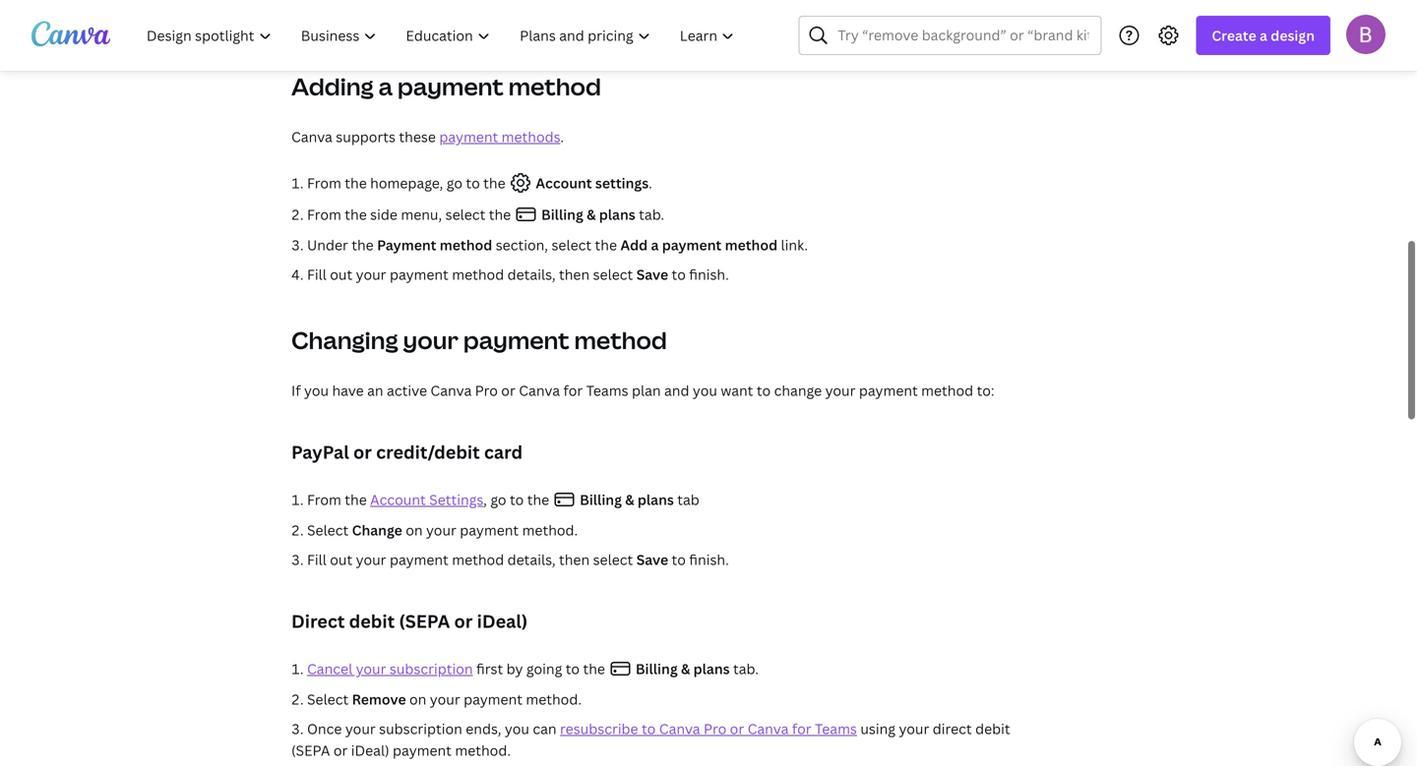 Task type: locate. For each thing, give the bounding box(es) containing it.
fill
[[307, 265, 327, 284], [307, 551, 327, 569]]

1 then from the top
[[559, 265, 590, 284]]

0 horizontal spatial a
[[379, 70, 393, 102]]

plan
[[632, 381, 661, 400]]

1 vertical spatial &
[[625, 491, 635, 509]]

1 vertical spatial subscription
[[379, 720, 462, 739]]

you left can
[[505, 720, 530, 739]]

to:
[[977, 381, 995, 400]]

1 vertical spatial tab.
[[733, 660, 759, 679]]

1 vertical spatial debit
[[976, 720, 1011, 739]]

subscription for first
[[390, 660, 473, 679]]

0 horizontal spatial account
[[370, 491, 426, 509]]

the right , at left
[[527, 491, 550, 509]]

details, down section,
[[508, 265, 556, 284]]

1 fill from the top
[[307, 265, 327, 284]]

1 horizontal spatial plans
[[638, 491, 674, 509]]

1 vertical spatial fill out your payment method details, then select save to finish.
[[307, 551, 729, 569]]

plans up resubscribe to canva pro or canva for teams link
[[694, 660, 730, 679]]

the up change
[[345, 491, 367, 509]]

billing
[[541, 205, 584, 224], [580, 491, 622, 509], [636, 660, 678, 679]]

2 horizontal spatial a
[[1260, 26, 1268, 45]]

tab.
[[636, 205, 665, 224], [733, 660, 759, 679]]

2 details, from the top
[[508, 551, 556, 569]]

out
[[330, 265, 353, 284], [330, 551, 353, 569]]

teams left the "plan" at the left
[[586, 381, 629, 400]]

pro down changing your payment method
[[475, 381, 498, 400]]

0 vertical spatial tab.
[[636, 205, 665, 224]]

& for billing & plans tab.
[[681, 660, 690, 679]]

you
[[304, 381, 329, 400], [693, 381, 718, 400], [505, 720, 530, 739]]

top level navigation element
[[134, 16, 752, 55]]

0 vertical spatial plans
[[599, 205, 636, 224]]

your up remove
[[356, 660, 386, 679]]

cancel your subscription first by going to the
[[307, 660, 609, 679]]

billing up using your direct debit (sepa or ideal) payment method.
[[636, 660, 678, 679]]

pro
[[475, 381, 498, 400], [704, 720, 727, 739]]

(sepa down once
[[291, 742, 330, 760]]

payment down "top level navigation" element
[[398, 70, 504, 102]]

or right paypal
[[353, 441, 372, 465]]

the left the side
[[345, 205, 367, 224]]

a inside "dropdown button"
[[1260, 26, 1268, 45]]

payment
[[377, 236, 437, 254]]

0 horizontal spatial for
[[564, 381, 583, 400]]

method left link. in the right top of the page
[[725, 236, 778, 254]]

select down billing & plans tab at left bottom
[[593, 551, 633, 569]]

0 vertical spatial go
[[447, 174, 463, 192]]

fill out your payment method details, then select save to finish. down section,
[[307, 265, 729, 284]]

on right remove
[[410, 691, 427, 709]]

0 vertical spatial from
[[307, 174, 341, 192]]

1 vertical spatial a
[[379, 70, 393, 102]]

resubscribe
[[560, 720, 638, 739]]

1 save from the top
[[637, 265, 669, 284]]

the down payment methods link on the left of page
[[484, 174, 506, 192]]

tab
[[678, 491, 700, 509]]

subscription for ends,
[[379, 720, 462, 739]]

select down billing & plans
[[552, 236, 592, 254]]

method down select change on your payment method. on the left bottom
[[452, 551, 504, 569]]

0 vertical spatial a
[[1260, 26, 1268, 45]]

the up section,
[[489, 205, 511, 224]]

ideal) inside using your direct debit (sepa or ideal) payment method.
[[351, 742, 389, 760]]

2 vertical spatial billing
[[636, 660, 678, 679]]

0 vertical spatial finish.
[[689, 265, 729, 284]]

0 vertical spatial &
[[587, 205, 596, 224]]

tab. up resubscribe to canva pro or canva for teams link
[[733, 660, 759, 679]]

0 vertical spatial pro
[[475, 381, 498, 400]]

1 vertical spatial save
[[637, 551, 669, 569]]

credit/debit
[[376, 441, 480, 465]]

method left to:
[[922, 381, 974, 400]]

a for create
[[1260, 26, 1268, 45]]

tab. up add
[[636, 205, 665, 224]]

ideal)
[[477, 610, 528, 634], [351, 742, 389, 760]]

direct debit (sepa or ideal)
[[291, 610, 528, 634]]

1 vertical spatial teams
[[815, 720, 857, 739]]

1 vertical spatial then
[[559, 551, 590, 569]]

canva supports these payment methods .
[[291, 127, 564, 146]]

method. down the ends,
[[455, 742, 511, 760]]

2 vertical spatial method.
[[455, 742, 511, 760]]

for
[[564, 381, 583, 400], [792, 720, 812, 739]]

1 vertical spatial on
[[410, 691, 427, 709]]

1 out from the top
[[330, 265, 353, 284]]

once your subscription ends, you can resubscribe to canva pro or canva for teams
[[307, 720, 857, 739]]

0 vertical spatial ideal)
[[477, 610, 528, 634]]

you right the 'and'
[[693, 381, 718, 400]]

1 vertical spatial .
[[649, 174, 653, 192]]

using your direct debit (sepa or ideal) payment method.
[[291, 720, 1011, 760]]

0 vertical spatial (sepa
[[399, 610, 450, 634]]

details, down select change on your payment method. on the left bottom
[[508, 551, 556, 569]]

the right going
[[583, 660, 605, 679]]

then
[[559, 265, 590, 284], [559, 551, 590, 569]]

2 from from the top
[[307, 205, 341, 224]]

billing up under the payment method section, select the add a payment method link.
[[541, 205, 584, 224]]

select for fill
[[307, 521, 349, 540]]

on
[[406, 521, 423, 540], [410, 691, 427, 709]]

1 vertical spatial finish.
[[689, 551, 729, 569]]

0 vertical spatial .
[[561, 127, 564, 146]]

0 vertical spatial save
[[637, 265, 669, 284]]

a right add
[[651, 236, 659, 254]]

payment
[[398, 70, 504, 102], [439, 127, 498, 146], [662, 236, 722, 254], [390, 265, 449, 284], [463, 324, 570, 356], [859, 381, 918, 400], [460, 521, 519, 540], [390, 551, 449, 569], [464, 691, 523, 709], [393, 742, 452, 760]]

1 from from the top
[[307, 174, 341, 192]]

1 vertical spatial (sepa
[[291, 742, 330, 760]]

(sepa
[[399, 610, 450, 634], [291, 742, 330, 760]]

an
[[367, 381, 384, 400]]

debit right direct
[[976, 720, 1011, 739]]

select left change
[[307, 521, 349, 540]]

pro down the billing & plans tab. at bottom
[[704, 720, 727, 739]]

plans left tab
[[638, 491, 674, 509]]

1 horizontal spatial account
[[536, 174, 592, 192]]

then down billing & plans tab at left bottom
[[559, 551, 590, 569]]

a
[[1260, 26, 1268, 45], [379, 70, 393, 102], [651, 236, 659, 254]]

your
[[356, 265, 386, 284], [403, 324, 459, 356], [826, 381, 856, 400], [426, 521, 457, 540], [356, 551, 386, 569], [356, 660, 386, 679], [430, 691, 460, 709], [345, 720, 376, 739], [899, 720, 930, 739]]

debit inside using your direct debit (sepa or ideal) payment method.
[[976, 720, 1011, 739]]

method. up can
[[526, 691, 582, 709]]

1 vertical spatial ideal)
[[351, 742, 389, 760]]

0 vertical spatial debit
[[349, 610, 395, 634]]

subscription down select remove on your payment method.
[[379, 720, 462, 739]]

once
[[307, 720, 342, 739]]

or inside using your direct debit (sepa or ideal) payment method.
[[334, 742, 348, 760]]

select down add
[[593, 265, 633, 284]]

billing & plans
[[538, 205, 636, 224]]

on down account settings link at the left of the page
[[406, 521, 423, 540]]

out down the under
[[330, 265, 353, 284]]

1 horizontal spatial go
[[491, 491, 507, 509]]

save
[[637, 265, 669, 284], [637, 551, 669, 569]]

select
[[446, 205, 486, 224], [552, 236, 592, 254], [593, 265, 633, 284], [593, 551, 633, 569]]

details,
[[508, 265, 556, 284], [508, 551, 556, 569]]

methods
[[502, 127, 561, 146]]

debit up cancel your subscription "link"
[[349, 610, 395, 634]]

ideal) down remove
[[351, 742, 389, 760]]

0 horizontal spatial ideal)
[[351, 742, 389, 760]]

from the homepage, go to the
[[307, 174, 509, 192]]

0 vertical spatial subscription
[[390, 660, 473, 679]]

settings
[[595, 174, 649, 192]]

billing for billing & plans
[[541, 205, 584, 224]]

homepage,
[[370, 174, 443, 192]]

for left the using
[[792, 720, 812, 739]]

billing for billing & plans tab
[[580, 491, 622, 509]]

out down change
[[330, 551, 353, 569]]

1 fill out your payment method details, then select save to finish. from the top
[[307, 265, 729, 284]]

2 vertical spatial from
[[307, 491, 341, 509]]

account
[[536, 174, 592, 192], [370, 491, 426, 509]]

&
[[587, 205, 596, 224], [625, 491, 635, 509], [681, 660, 690, 679]]

payment right add
[[662, 236, 722, 254]]

teams
[[586, 381, 629, 400], [815, 720, 857, 739]]

save down billing & plans tab at left bottom
[[637, 551, 669, 569]]

Try "remove background" or "brand kit" search field
[[838, 17, 1089, 54]]

& up resubscribe to canva pro or canva for teams link
[[681, 660, 690, 679]]

payment down section,
[[463, 324, 570, 356]]

1 vertical spatial fill
[[307, 551, 327, 569]]

go right homepage,
[[447, 174, 463, 192]]

2 save from the top
[[637, 551, 669, 569]]

your right the using
[[899, 720, 930, 739]]

0 horizontal spatial (sepa
[[291, 742, 330, 760]]

add
[[621, 236, 648, 254]]

or
[[501, 381, 516, 400], [353, 441, 372, 465], [454, 610, 473, 634], [730, 720, 744, 739], [334, 742, 348, 760]]

then down under the payment method section, select the add a payment method link.
[[559, 265, 590, 284]]

0 horizontal spatial .
[[561, 127, 564, 146]]

for left the "plan" at the left
[[564, 381, 583, 400]]

direct
[[291, 610, 345, 634]]

or up "cancel your subscription first by going to the"
[[454, 610, 473, 634]]

1 horizontal spatial a
[[651, 236, 659, 254]]

0 vertical spatial teams
[[586, 381, 629, 400]]

or down once
[[334, 742, 348, 760]]

1 horizontal spatial ideal)
[[477, 610, 528, 634]]

payment methods link
[[439, 127, 561, 146]]

0 vertical spatial out
[[330, 265, 353, 284]]

adding a payment method
[[291, 70, 601, 102]]

payment right these
[[439, 127, 498, 146]]

teams left the using
[[815, 720, 857, 739]]

if
[[291, 381, 301, 400]]

save down add
[[637, 265, 669, 284]]

from for from the side menu, select the
[[307, 205, 341, 224]]

& down account settings
[[587, 205, 596, 224]]

plans for billing & plans tab.
[[694, 660, 730, 679]]

1 select from the top
[[307, 521, 349, 540]]

& for billing & plans
[[587, 205, 596, 224]]

plans
[[599, 205, 636, 224], [638, 491, 674, 509], [694, 660, 730, 679]]

finish.
[[689, 265, 729, 284], [689, 551, 729, 569]]

method.
[[522, 521, 578, 540], [526, 691, 582, 709], [455, 742, 511, 760]]

0 vertical spatial on
[[406, 521, 423, 540]]

change
[[352, 521, 402, 540]]

0 vertical spatial fill
[[307, 265, 327, 284]]

1 vertical spatial details,
[[508, 551, 556, 569]]

select
[[307, 521, 349, 540], [307, 691, 349, 709]]

2 vertical spatial &
[[681, 660, 690, 679]]

select up once
[[307, 691, 349, 709]]

method. down card
[[522, 521, 578, 540]]

account up billing & plans
[[536, 174, 592, 192]]

1 vertical spatial billing
[[580, 491, 622, 509]]

1 vertical spatial out
[[330, 551, 353, 569]]

1 horizontal spatial &
[[625, 491, 635, 509]]

1 horizontal spatial .
[[649, 174, 653, 192]]

select for once
[[307, 691, 349, 709]]

subscription
[[390, 660, 473, 679], [379, 720, 462, 739]]

or down changing your payment method
[[501, 381, 516, 400]]

these
[[399, 127, 436, 146]]

from
[[307, 174, 341, 192], [307, 205, 341, 224], [307, 491, 341, 509]]

fill up the direct
[[307, 551, 327, 569]]

1 vertical spatial method.
[[526, 691, 582, 709]]

0 vertical spatial billing
[[541, 205, 584, 224]]

0 vertical spatial method.
[[522, 521, 578, 540]]

0 horizontal spatial tab.
[[636, 205, 665, 224]]

fill out your payment method details, then select save to finish. down , at left
[[307, 551, 729, 569]]

link.
[[781, 236, 808, 254]]

0 vertical spatial fill out your payment method details, then select save to finish.
[[307, 265, 729, 284]]

debit
[[349, 610, 395, 634], [976, 720, 1011, 739]]

2 horizontal spatial plans
[[694, 660, 730, 679]]

1 vertical spatial select
[[307, 691, 349, 709]]

2 select from the top
[[307, 691, 349, 709]]

fill down the under
[[307, 265, 327, 284]]

going
[[527, 660, 562, 679]]

0 horizontal spatial go
[[447, 174, 463, 192]]

payment down first
[[464, 691, 523, 709]]

a for adding
[[379, 70, 393, 102]]

subscription up select remove on your payment method.
[[390, 660, 473, 679]]

the
[[345, 174, 367, 192], [484, 174, 506, 192], [345, 205, 367, 224], [489, 205, 511, 224], [352, 236, 374, 254], [595, 236, 617, 254], [345, 491, 367, 509], [527, 491, 550, 509], [583, 660, 605, 679]]

1 vertical spatial for
[[792, 720, 812, 739]]

1 vertical spatial pro
[[704, 720, 727, 739]]

account settings
[[533, 174, 649, 192]]

canva
[[291, 127, 333, 146], [431, 381, 472, 400], [519, 381, 560, 400], [659, 720, 701, 739], [748, 720, 789, 739]]

payment down payment
[[390, 265, 449, 284]]

ideal) up by
[[477, 610, 528, 634]]

payment inside using your direct debit (sepa or ideal) payment method.
[[393, 742, 452, 760]]

go right , at left
[[491, 491, 507, 509]]

payment down select remove on your payment method.
[[393, 742, 452, 760]]

0 horizontal spatial &
[[587, 205, 596, 224]]

a right adding
[[379, 70, 393, 102]]

0 horizontal spatial debit
[[349, 610, 395, 634]]

0 vertical spatial select
[[307, 521, 349, 540]]

payment down select change on your payment method. on the left bottom
[[390, 551, 449, 569]]

billing left tab
[[580, 491, 622, 509]]

method
[[509, 70, 601, 102], [440, 236, 492, 254], [725, 236, 778, 254], [452, 265, 504, 284], [574, 324, 667, 356], [922, 381, 974, 400], [452, 551, 504, 569]]

by
[[507, 660, 523, 679]]

2 horizontal spatial &
[[681, 660, 690, 679]]

0 horizontal spatial plans
[[599, 205, 636, 224]]

account up change
[[370, 491, 426, 509]]

.
[[561, 127, 564, 146], [649, 174, 653, 192]]

have
[[332, 381, 364, 400]]

method. for can
[[526, 691, 582, 709]]

plans down settings
[[599, 205, 636, 224]]

first
[[476, 660, 503, 679]]

go
[[447, 174, 463, 192], [491, 491, 507, 509]]

0 vertical spatial then
[[559, 265, 590, 284]]

0 vertical spatial for
[[564, 381, 583, 400]]

a left design
[[1260, 26, 1268, 45]]

(sepa up "cancel your subscription first by going to the"
[[399, 610, 450, 634]]

you right if
[[304, 381, 329, 400]]

1 vertical spatial from
[[307, 205, 341, 224]]

0 vertical spatial details,
[[508, 265, 556, 284]]

1 vertical spatial plans
[[638, 491, 674, 509]]

2 vertical spatial plans
[[694, 660, 730, 679]]

to
[[466, 174, 480, 192], [672, 265, 686, 284], [757, 381, 771, 400], [510, 491, 524, 509], [672, 551, 686, 569], [566, 660, 580, 679], [642, 720, 656, 739]]

select right menu,
[[446, 205, 486, 224]]

& left tab
[[625, 491, 635, 509]]

1 horizontal spatial debit
[[976, 720, 1011, 739]]



Task type: describe. For each thing, give the bounding box(es) containing it.
& for billing & plans tab
[[625, 491, 635, 509]]

your down "cancel your subscription first by going to the"
[[430, 691, 460, 709]]

2 fill out your payment method details, then select save to finish. from the top
[[307, 551, 729, 569]]

create a design
[[1212, 26, 1315, 45]]

select change on your payment method.
[[307, 521, 578, 540]]

your down from the account settings , go to the
[[426, 521, 457, 540]]

menu,
[[401, 205, 442, 224]]

2 finish. from the top
[[689, 551, 729, 569]]

cancel your subscription link
[[307, 660, 473, 679]]

paypal
[[291, 441, 349, 465]]

1 horizontal spatial you
[[505, 720, 530, 739]]

1 horizontal spatial (sepa
[[399, 610, 450, 634]]

2 then from the top
[[559, 551, 590, 569]]

or down the billing & plans tab. at bottom
[[730, 720, 744, 739]]

the right the under
[[352, 236, 374, 254]]

bob builder image
[[1347, 15, 1386, 54]]

your up active
[[403, 324, 459, 356]]

method down section,
[[452, 265, 504, 284]]

on for remove
[[410, 691, 427, 709]]

side
[[370, 205, 398, 224]]

your down remove
[[345, 720, 376, 739]]

1 vertical spatial go
[[491, 491, 507, 509]]

if you have an active canva pro or canva for teams plan and you want to change your payment method to:
[[291, 381, 995, 400]]

under the payment method section, select the add a payment method link.
[[307, 236, 808, 254]]

the down the supports
[[345, 174, 367, 192]]

your right change
[[826, 381, 856, 400]]

resubscribe to canva pro or canva for teams link
[[560, 720, 857, 739]]

on for change
[[406, 521, 423, 540]]

create
[[1212, 26, 1257, 45]]

account settings link
[[370, 491, 484, 509]]

1 finish. from the top
[[689, 265, 729, 284]]

your down payment
[[356, 265, 386, 284]]

design
[[1271, 26, 1315, 45]]

under
[[307, 236, 348, 254]]

1 horizontal spatial tab.
[[733, 660, 759, 679]]

paypal or credit/debit card
[[291, 441, 523, 465]]

adding
[[291, 70, 374, 102]]

cancel
[[307, 660, 353, 679]]

select remove on your payment method.
[[307, 691, 582, 709]]

your down change
[[356, 551, 386, 569]]

active
[[387, 381, 427, 400]]

1 horizontal spatial for
[[792, 720, 812, 739]]

billing & plans tab.
[[636, 660, 759, 679]]

3 from from the top
[[307, 491, 341, 509]]

,
[[484, 491, 487, 509]]

method. inside using your direct debit (sepa or ideal) payment method.
[[455, 742, 511, 760]]

supports
[[336, 127, 396, 146]]

billing & plans tab
[[580, 491, 700, 509]]

2 horizontal spatial you
[[693, 381, 718, 400]]

2 fill from the top
[[307, 551, 327, 569]]

1 horizontal spatial pro
[[704, 720, 727, 739]]

using
[[861, 720, 896, 739]]

method up if you have an active canva pro or canva for teams plan and you want to change your payment method to:
[[574, 324, 667, 356]]

0 vertical spatial account
[[536, 174, 592, 192]]

your inside using your direct debit (sepa or ideal) payment method.
[[899, 720, 930, 739]]

the left add
[[595, 236, 617, 254]]

card
[[484, 441, 523, 465]]

changing your payment method
[[291, 324, 667, 356]]

plans for billing & plans tab
[[638, 491, 674, 509]]

settings
[[429, 491, 484, 509]]

payment down , at left
[[460, 521, 519, 540]]

payment right change
[[859, 381, 918, 400]]

from the account settings , go to the
[[307, 491, 553, 509]]

0 horizontal spatial pro
[[475, 381, 498, 400]]

1 horizontal spatial teams
[[815, 720, 857, 739]]

remove
[[352, 691, 406, 709]]

ends,
[[466, 720, 502, 739]]

and
[[664, 381, 690, 400]]

create a design button
[[1196, 16, 1331, 55]]

section,
[[496, 236, 548, 254]]

2 vertical spatial a
[[651, 236, 659, 254]]

want
[[721, 381, 753, 400]]

plans for billing & plans
[[599, 205, 636, 224]]

2 out from the top
[[330, 551, 353, 569]]

method up methods
[[509, 70, 601, 102]]

can
[[533, 720, 557, 739]]

billing for billing & plans tab.
[[636, 660, 678, 679]]

0 horizontal spatial you
[[304, 381, 329, 400]]

from the side menu, select the
[[307, 205, 514, 224]]

1 vertical spatial account
[[370, 491, 426, 509]]

(sepa inside using your direct debit (sepa or ideal) payment method.
[[291, 742, 330, 760]]

method down menu,
[[440, 236, 492, 254]]

from for from the homepage, go to the
[[307, 174, 341, 192]]

1 details, from the top
[[508, 265, 556, 284]]

direct
[[933, 720, 972, 739]]

changing
[[291, 324, 398, 356]]

change
[[774, 381, 822, 400]]

method. for details,
[[522, 521, 578, 540]]

0 horizontal spatial teams
[[586, 381, 629, 400]]



Task type: vqa. For each thing, say whether or not it's contained in the screenshot.
the rightmost BUSINESS
no



